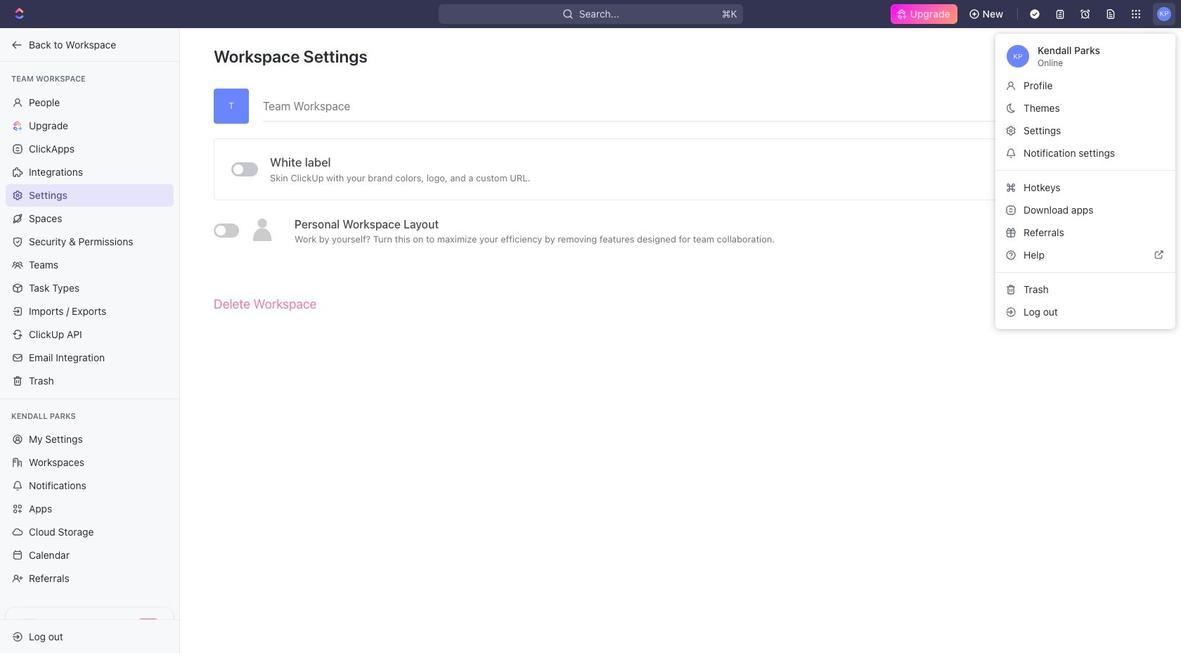 Task type: locate. For each thing, give the bounding box(es) containing it.
Team Na﻿me text field
[[263, 89, 1148, 121]]



Task type: vqa. For each thing, say whether or not it's contained in the screenshot.
Team Na﻿me text field
yes



